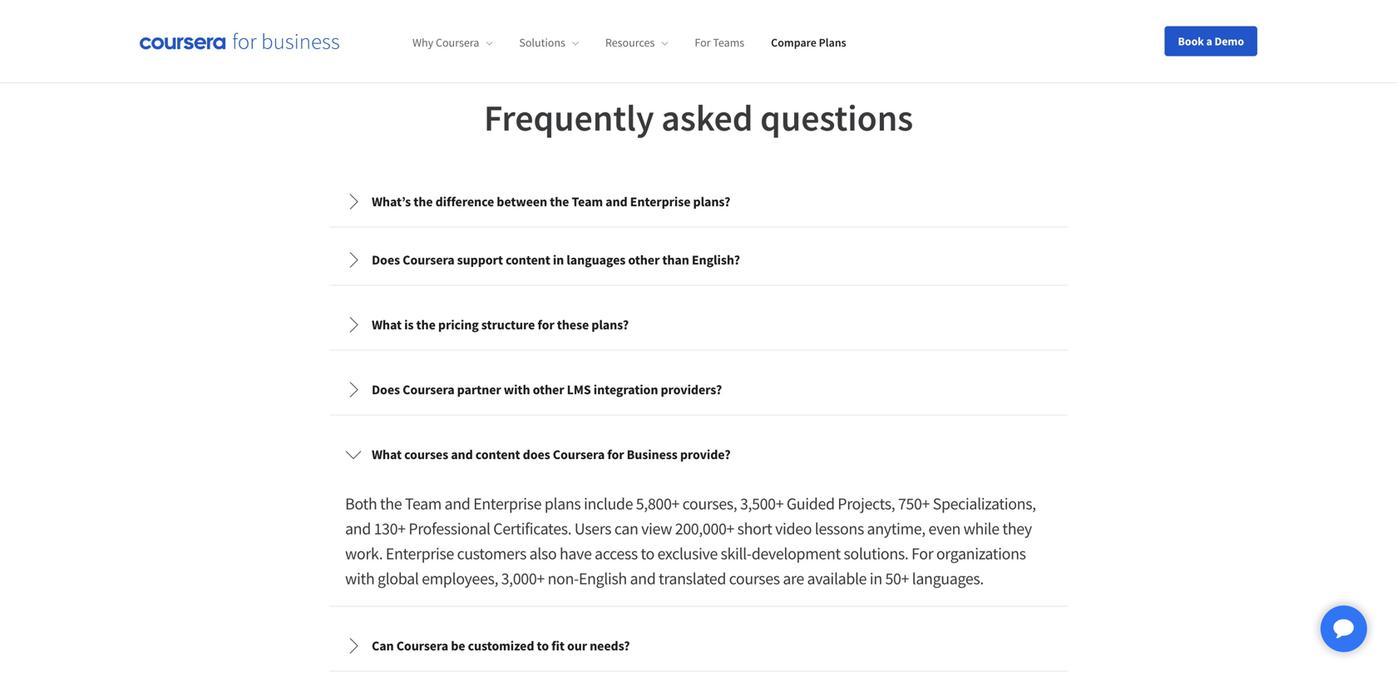 Task type: vqa. For each thing, say whether or not it's contained in the screenshot.
employees,
yes



Task type: locate. For each thing, give the bounding box(es) containing it.
asked
[[662, 94, 753, 141]]

0 vertical spatial for
[[695, 35, 711, 50]]

provide?
[[681, 446, 731, 463]]

coursera right does
[[553, 446, 605, 463]]

and down partner
[[451, 446, 473, 463]]

200,000+
[[675, 518, 735, 539]]

non-
[[548, 568, 579, 589]]

in
[[553, 252, 564, 268], [870, 568, 883, 589]]

1 horizontal spatial courses
[[729, 568, 780, 589]]

for down 'even'
[[912, 543, 934, 564]]

courses down skill-
[[729, 568, 780, 589]]

solutions
[[520, 35, 566, 50]]

0 vertical spatial content
[[506, 252, 551, 268]]

0 horizontal spatial courses
[[405, 446, 449, 463]]

enterprise up certificates.
[[474, 493, 542, 514]]

1 vertical spatial to
[[537, 638, 549, 655]]

with down work.
[[345, 568, 375, 589]]

50+
[[886, 568, 910, 589]]

to
[[641, 543, 655, 564], [537, 638, 549, 655]]

plans? right these
[[592, 317, 629, 333]]

enterprise
[[630, 194, 691, 210], [474, 493, 542, 514], [386, 543, 454, 564]]

content right support
[[506, 252, 551, 268]]

why coursera link
[[413, 35, 493, 50]]

0 vertical spatial with
[[504, 382, 530, 398]]

what up both on the bottom left
[[372, 446, 402, 463]]

for inside what is the pricing structure for these plans? "dropdown button"
[[538, 317, 555, 333]]

2 vertical spatial enterprise
[[386, 543, 454, 564]]

coursera for business image
[[140, 33, 340, 50]]

content for support
[[506, 252, 551, 268]]

solutions.
[[844, 543, 909, 564]]

the
[[414, 194, 433, 210], [550, 194, 569, 210], [416, 317, 436, 333], [380, 493, 402, 514]]

plans? up english?
[[694, 194, 731, 210]]

0 vertical spatial to
[[641, 543, 655, 564]]

1 does from the top
[[372, 252, 400, 268]]

coursera for does coursera support content in languages other than english?
[[403, 252, 455, 268]]

anytime,
[[868, 518, 926, 539]]

what inside what is the pricing structure for these plans? "dropdown button"
[[372, 317, 402, 333]]

0 vertical spatial plans?
[[694, 194, 731, 210]]

to down the view
[[641, 543, 655, 564]]

coursera right why at top left
[[436, 35, 480, 50]]

the inside what is the pricing structure for these plans? "dropdown button"
[[416, 317, 436, 333]]

for left business
[[608, 446, 625, 463]]

with inside both the team and enterprise plans include 5,800+ courses, 3,500+ guided projects, 750+ specializations, and 130+ professional certificates. users can view 200,000+ short video lessons anytime, even while they work. enterprise customers also have access to exclusive skill-development solutions. for organizations with global employees, 3,000+ non-english and translated courses are available in 50+ languages.
[[345, 568, 375, 589]]

for inside what courses and content does coursera for business provide? dropdown button
[[608, 446, 625, 463]]

other left lms
[[533, 382, 565, 398]]

1 horizontal spatial plans?
[[694, 194, 731, 210]]

in left languages
[[553, 252, 564, 268]]

in left 50+
[[870, 568, 883, 589]]

for left teams
[[695, 35, 711, 50]]

team up professional
[[405, 493, 442, 514]]

does for does coursera partner with other lms integration providers?
[[372, 382, 400, 398]]

1 horizontal spatial for
[[912, 543, 934, 564]]

difference
[[436, 194, 494, 210]]

with right partner
[[504, 382, 530, 398]]

1 horizontal spatial with
[[504, 382, 530, 398]]

1 vertical spatial for
[[608, 446, 625, 463]]

short
[[738, 518, 773, 539]]

2 what from the top
[[372, 446, 402, 463]]

and up languages
[[606, 194, 628, 210]]

0 horizontal spatial for
[[538, 317, 555, 333]]

organizations
[[937, 543, 1027, 564]]

even
[[929, 518, 961, 539]]

0 vertical spatial for
[[538, 317, 555, 333]]

partner
[[457, 382, 502, 398]]

compare
[[772, 35, 817, 50]]

2 does from the top
[[372, 382, 400, 398]]

providers?
[[661, 382, 722, 398]]

1 vertical spatial plans?
[[592, 317, 629, 333]]

1 vertical spatial team
[[405, 493, 442, 514]]

1 horizontal spatial in
[[870, 568, 883, 589]]

0 vertical spatial team
[[572, 194, 603, 210]]

languages
[[567, 252, 626, 268]]

content inside dropdown button
[[506, 252, 551, 268]]

1 vertical spatial what
[[372, 446, 402, 463]]

1 horizontal spatial to
[[641, 543, 655, 564]]

courses,
[[683, 493, 738, 514]]

other left than
[[629, 252, 660, 268]]

2 horizontal spatial enterprise
[[630, 194, 691, 210]]

content inside dropdown button
[[476, 446, 521, 463]]

what's
[[372, 194, 411, 210]]

the up 130+
[[380, 493, 402, 514]]

enterprise up than
[[630, 194, 691, 210]]

what
[[372, 317, 402, 333], [372, 446, 402, 463]]

both the team and enterprise plans include 5,800+ courses, 3,500+ guided projects, 750+ specializations, and 130+ professional certificates. users can view 200,000+ short video lessons anytime, even while they work. enterprise customers also have access to exclusive skill-development solutions. for organizations with global employees, 3,000+ non-english and translated courses are available in 50+ languages.
[[345, 493, 1037, 589]]

1 what from the top
[[372, 317, 402, 333]]

what inside what courses and content does coursera for business provide? dropdown button
[[372, 446, 402, 463]]

coursera
[[436, 35, 480, 50], [403, 252, 455, 268], [403, 382, 455, 398], [553, 446, 605, 463], [397, 638, 449, 655]]

1 vertical spatial other
[[533, 382, 565, 398]]

questions
[[761, 94, 914, 141]]

integration
[[594, 382, 659, 398]]

the right is
[[416, 317, 436, 333]]

resources link
[[606, 35, 668, 50]]

750+
[[899, 493, 930, 514]]

for
[[538, 317, 555, 333], [608, 446, 625, 463]]

coursera for can coursera be customized to fit our needs?
[[397, 638, 449, 655]]

courses up professional
[[405, 446, 449, 463]]

for
[[695, 35, 711, 50], [912, 543, 934, 564]]

does
[[372, 252, 400, 268], [372, 382, 400, 398]]

1 vertical spatial enterprise
[[474, 493, 542, 514]]

0 horizontal spatial team
[[405, 493, 442, 514]]

1 vertical spatial in
[[870, 568, 883, 589]]

1 horizontal spatial for
[[608, 446, 625, 463]]

0 horizontal spatial in
[[553, 252, 564, 268]]

0 vertical spatial what
[[372, 317, 402, 333]]

can
[[372, 638, 394, 655]]

content
[[506, 252, 551, 268], [476, 446, 521, 463]]

and down both on the bottom left
[[345, 518, 371, 539]]

the inside both the team and enterprise plans include 5,800+ courses, 3,500+ guided projects, 750+ specializations, and 130+ professional certificates. users can view 200,000+ short video lessons anytime, even while they work. enterprise customers also have access to exclusive skill-development solutions. for organizations with global employees, 3,000+ non-english and translated courses are available in 50+ languages.
[[380, 493, 402, 514]]

content left does
[[476, 446, 521, 463]]

courses
[[405, 446, 449, 463], [729, 568, 780, 589]]

coursera left partner
[[403, 382, 455, 398]]

solutions link
[[520, 35, 579, 50]]

resources
[[606, 35, 655, 50]]

specializations,
[[933, 493, 1037, 514]]

development
[[752, 543, 841, 564]]

video
[[776, 518, 812, 539]]

1 vertical spatial courses
[[729, 568, 780, 589]]

and
[[606, 194, 628, 210], [451, 446, 473, 463], [445, 493, 471, 514], [345, 518, 371, 539], [630, 568, 656, 589]]

for left these
[[538, 317, 555, 333]]

guided
[[787, 493, 835, 514]]

what courses and content does coursera for business provide? button
[[332, 432, 1066, 478]]

content for and
[[476, 446, 521, 463]]

team up languages
[[572, 194, 603, 210]]

1 vertical spatial does
[[372, 382, 400, 398]]

with
[[504, 382, 530, 398], [345, 568, 375, 589]]

1 vertical spatial with
[[345, 568, 375, 589]]

1 horizontal spatial team
[[572, 194, 603, 210]]

coursera left support
[[403, 252, 455, 268]]

english?
[[692, 252, 741, 268]]

0 vertical spatial other
[[629, 252, 660, 268]]

0 horizontal spatial with
[[345, 568, 375, 589]]

0 horizontal spatial plans?
[[592, 317, 629, 333]]

the right what's on the top left of the page
[[414, 194, 433, 210]]

0 horizontal spatial other
[[533, 382, 565, 398]]

to left fit
[[537, 638, 549, 655]]

team inside both the team and enterprise plans include 5,800+ courses, 3,500+ guided projects, 750+ specializations, and 130+ professional certificates. users can view 200,000+ short video lessons anytime, even while they work. enterprise customers also have access to exclusive skill-development solutions. for organizations with global employees, 3,000+ non-english and translated courses are available in 50+ languages.
[[405, 493, 442, 514]]

and up professional
[[445, 493, 471, 514]]

0 vertical spatial enterprise
[[630, 194, 691, 210]]

0 vertical spatial in
[[553, 252, 564, 268]]

are
[[783, 568, 805, 589]]

what left is
[[372, 317, 402, 333]]

0 horizontal spatial for
[[695, 35, 711, 50]]

plans? inside dropdown button
[[694, 194, 731, 210]]

coursera left be
[[397, 638, 449, 655]]

0 horizontal spatial to
[[537, 638, 549, 655]]

0 vertical spatial courses
[[405, 446, 449, 463]]

pricing
[[438, 317, 479, 333]]

enterprise up global
[[386, 543, 454, 564]]

certificates.
[[494, 518, 572, 539]]

0 horizontal spatial enterprise
[[386, 543, 454, 564]]

to inside both the team and enterprise plans include 5,800+ courses, 3,500+ guided projects, 750+ specializations, and 130+ professional certificates. users can view 200,000+ short video lessons anytime, even while they work. enterprise customers also have access to exclusive skill-development solutions. for organizations with global employees, 3,000+ non-english and translated courses are available in 50+ languages.
[[641, 543, 655, 564]]

book a demo button
[[1165, 26, 1258, 56]]

3,500+
[[741, 493, 784, 514]]

be
[[451, 638, 466, 655]]

what is the pricing structure for these plans?
[[372, 317, 629, 333]]

does coursera support content in languages other than english? button
[[332, 237, 1066, 283]]

1 vertical spatial content
[[476, 446, 521, 463]]

1 vertical spatial for
[[912, 543, 934, 564]]

0 vertical spatial does
[[372, 252, 400, 268]]



Task type: describe. For each thing, give the bounding box(es) containing it.
coursera inside dropdown button
[[553, 446, 605, 463]]

for teams
[[695, 35, 745, 50]]

english
[[579, 568, 627, 589]]

does coursera support content in languages other than english?
[[372, 252, 741, 268]]

a
[[1207, 34, 1213, 49]]

professional
[[409, 518, 491, 539]]

the right between
[[550, 194, 569, 210]]

these
[[557, 317, 589, 333]]

skill-
[[721, 543, 752, 564]]

enterprise inside dropdown button
[[630, 194, 691, 210]]

in inside both the team and enterprise plans include 5,800+ courses, 3,500+ guided projects, 750+ specializations, and 130+ professional certificates. users can view 200,000+ short video lessons anytime, even while they work. enterprise customers also have access to exclusive skill-development solutions. for organizations with global employees, 3,000+ non-english and translated courses are available in 50+ languages.
[[870, 568, 883, 589]]

does coursera partner with other lms integration providers?
[[372, 382, 722, 398]]

what is the pricing structure for these plans? button
[[332, 302, 1066, 348]]

support
[[457, 252, 503, 268]]

does coursera partner with other lms integration providers? button
[[332, 367, 1066, 413]]

demo
[[1215, 34, 1245, 49]]

what for what is the pricing structure for these plans?
[[372, 317, 402, 333]]

employees,
[[422, 568, 498, 589]]

translated
[[659, 568, 726, 589]]

they
[[1003, 518, 1032, 539]]

and down access
[[630, 568, 656, 589]]

customized
[[468, 638, 535, 655]]

book a demo
[[1179, 34, 1245, 49]]

users
[[575, 518, 612, 539]]

than
[[663, 252, 690, 268]]

in inside dropdown button
[[553, 252, 564, 268]]

can coursera be customized to fit our needs?
[[372, 638, 630, 655]]

is
[[405, 317, 414, 333]]

both
[[345, 493, 377, 514]]

frequently
[[484, 94, 654, 141]]

customers
[[457, 543, 527, 564]]

with inside dropdown button
[[504, 382, 530, 398]]

structure
[[482, 317, 535, 333]]

global
[[378, 568, 419, 589]]

does for does coursera support content in languages other than english?
[[372, 252, 400, 268]]

view
[[642, 518, 672, 539]]

courses inside both the team and enterprise plans include 5,800+ courses, 3,500+ guided projects, 750+ specializations, and 130+ professional certificates. users can view 200,000+ short video lessons anytime, even while they work. enterprise customers also have access to exclusive skill-development solutions. for organizations with global employees, 3,000+ non-english and translated courses are available in 50+ languages.
[[729, 568, 780, 589]]

for teams link
[[695, 35, 745, 50]]

compare plans
[[772, 35, 847, 50]]

coursera for why coursera
[[436, 35, 480, 50]]

work.
[[345, 543, 383, 564]]

plans
[[545, 493, 581, 514]]

courses inside dropdown button
[[405, 446, 449, 463]]

also
[[530, 543, 557, 564]]

what's the difference between the team and enterprise plans? button
[[332, 179, 1066, 225]]

can coursera be customized to fit our needs? button
[[332, 623, 1066, 669]]

include
[[584, 493, 633, 514]]

access
[[595, 543, 638, 564]]

have
[[560, 543, 592, 564]]

compare plans link
[[772, 35, 847, 50]]

team inside dropdown button
[[572, 194, 603, 210]]

lms
[[567, 382, 591, 398]]

does
[[523, 446, 551, 463]]

frequently asked questions
[[484, 94, 914, 141]]

plans? inside "dropdown button"
[[592, 317, 629, 333]]

plans
[[819, 35, 847, 50]]

5,800+
[[636, 493, 680, 514]]

needs?
[[590, 638, 630, 655]]

while
[[964, 518, 1000, 539]]

exclusive
[[658, 543, 718, 564]]

projects,
[[838, 493, 896, 514]]

between
[[497, 194, 548, 210]]

to inside dropdown button
[[537, 638, 549, 655]]

teams
[[713, 35, 745, 50]]

1 horizontal spatial other
[[629, 252, 660, 268]]

1 horizontal spatial enterprise
[[474, 493, 542, 514]]

business
[[627, 446, 678, 463]]

3,000+
[[501, 568, 545, 589]]

what for what courses and content does coursera for business provide?
[[372, 446, 402, 463]]

book
[[1179, 34, 1205, 49]]

for inside both the team and enterprise plans include 5,800+ courses, 3,500+ guided projects, 750+ specializations, and 130+ professional certificates. users can view 200,000+ short video lessons anytime, even while they work. enterprise customers also have access to exclusive skill-development solutions. for organizations with global employees, 3,000+ non-english and translated courses are available in 50+ languages.
[[912, 543, 934, 564]]

fit
[[552, 638, 565, 655]]

can
[[615, 518, 639, 539]]

lessons
[[815, 518, 865, 539]]

why
[[413, 35, 434, 50]]

our
[[567, 638, 587, 655]]

130+
[[374, 518, 406, 539]]

languages.
[[913, 568, 984, 589]]

coursera for does coursera partner with other lms integration providers?
[[403, 382, 455, 398]]

why coursera
[[413, 35, 480, 50]]

what courses and content does coursera for business provide?
[[372, 446, 731, 463]]

what's the difference between the team and enterprise plans?
[[372, 194, 731, 210]]



